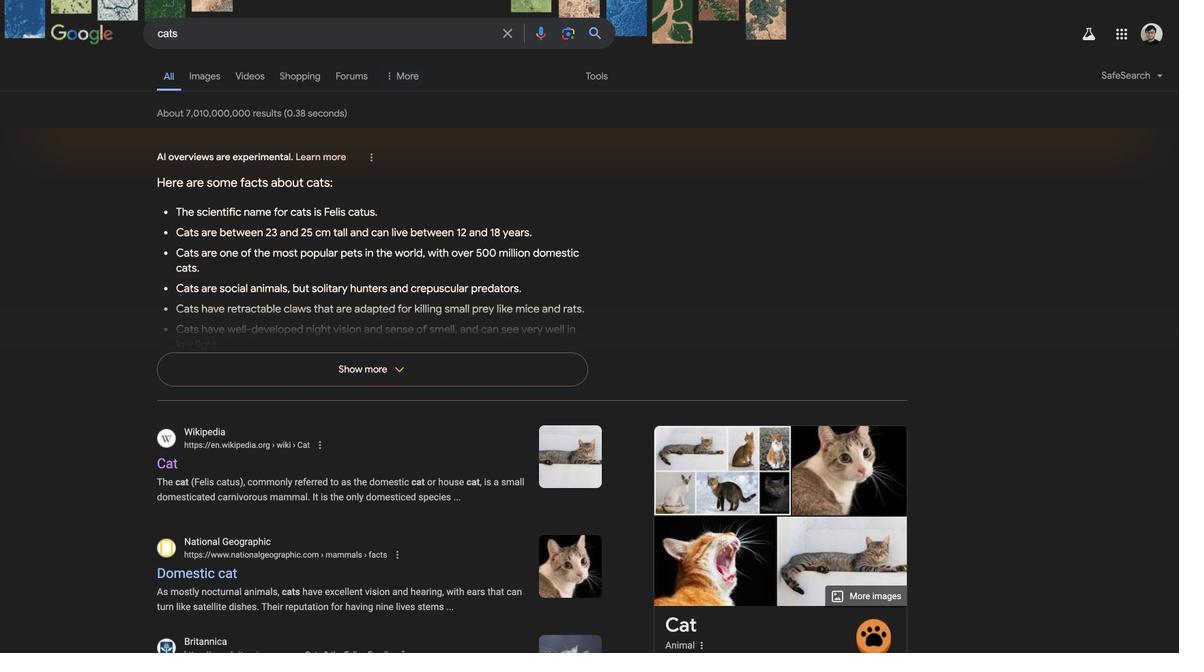 Task type: describe. For each thing, give the bounding box(es) containing it.
earth day 2024 image
[[51, 23, 113, 46]]

cats from en.wikipedia.org image
[[539, 426, 602, 489]]

more options image
[[695, 640, 709, 653]]

domestic cat image
[[793, 401, 907, 516]]

0 vertical spatial heading
[[157, 175, 333, 190]]

cat | breeds, origins, history, body types, senses, behavior ... image
[[654, 517, 779, 607]]

Search text field
[[158, 18, 491, 48]]

search by image image
[[560, 25, 577, 42]]

search by voice image
[[533, 25, 549, 42]]



Task type: vqa. For each thing, say whether or not it's contained in the screenshot.
heading
yes



Task type: locate. For each thing, give the bounding box(es) containing it.
1 horizontal spatial heading
[[666, 615, 697, 637]]

cats from www.nationalgeographic.com image
[[539, 536, 602, 598]]

more options image
[[697, 641, 708, 652]]

navigation
[[0, 60, 1180, 99]]

None text field
[[270, 441, 310, 451], [184, 650, 392, 654], [270, 441, 310, 451], [184, 650, 392, 654]]

None text field
[[184, 440, 310, 452], [184, 549, 387, 562], [319, 551, 387, 560], [286, 651, 392, 654], [184, 440, 310, 452], [184, 549, 387, 562], [319, 551, 387, 560], [286, 651, 392, 654]]

heading
[[157, 175, 333, 190], [666, 615, 697, 637]]

upload.wikimedia.org/wikipedia/commons/0/0b/cat_po... image
[[655, 427, 791, 516]]

cat - wikipedia image
[[773, 517, 919, 607]]

search labs image
[[1081, 26, 1098, 42]]

0 horizontal spatial heading
[[157, 175, 333, 190]]

1 vertical spatial heading
[[666, 615, 697, 637]]

None search field
[[0, 17, 616, 49]]



